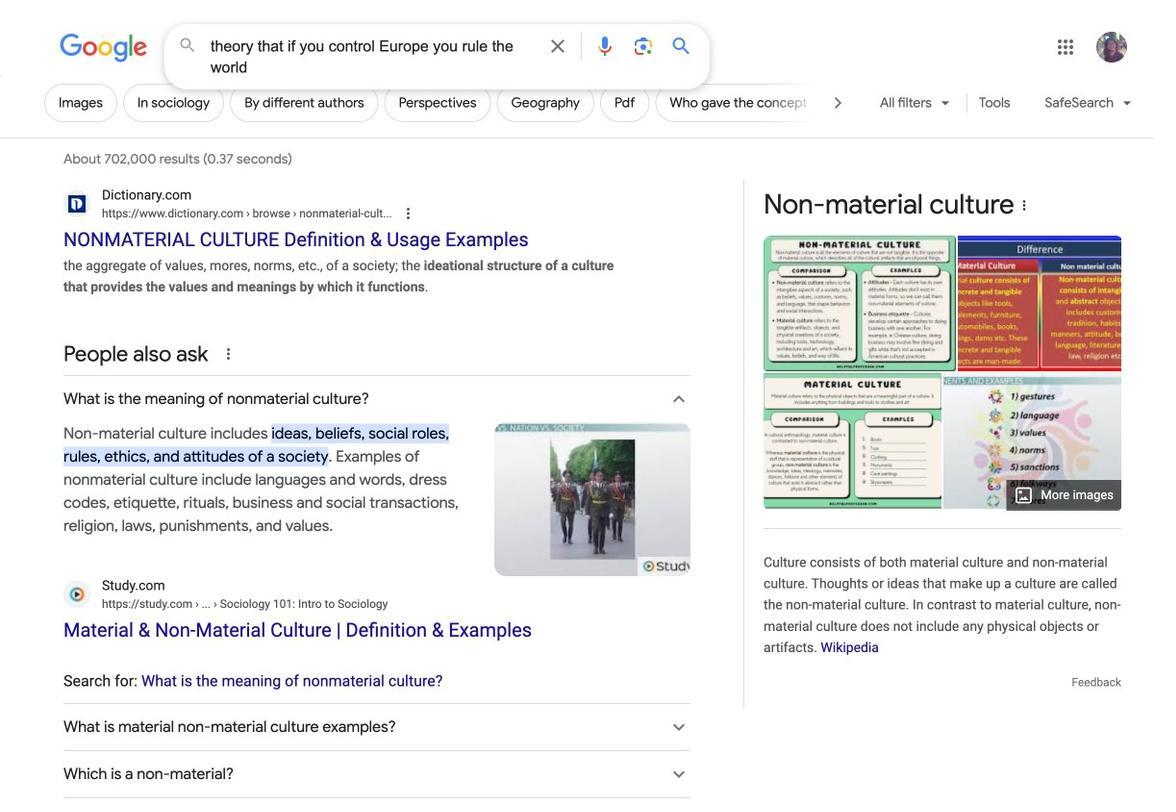 Task type: describe. For each thing, give the bounding box(es) containing it.
non-material culture | definition, components & examples ... image
[[912, 373, 1155, 509]]

difference between material culture and non material culture image
[[920, 236, 1155, 371]]

helpfulprofessor.com/wp content/uploads/2023/02/no... image
[[764, 236, 956, 371]]

Search text field
[[211, 36, 535, 81]]

about this result image
[[400, 203, 438, 224]]



Task type: locate. For each thing, give the bounding box(es) containing it.
more options image
[[1015, 196, 1034, 215], [1017, 198, 1032, 213]]

heading
[[764, 190, 1015, 220]]

google image
[[60, 34, 148, 63]]

search by image image
[[632, 35, 655, 58]]

None text field
[[193, 597, 388, 611]]

None text field
[[102, 205, 392, 222], [244, 207, 392, 220], [102, 595, 388, 613], [102, 205, 392, 222], [244, 207, 392, 220], [102, 595, 388, 613]]

51 material culture examples (2024) image
[[757, 373, 949, 509]]

material & non-material culture | definition & examples ... image
[[456, 422, 730, 576]]

search by voice image
[[594, 35, 617, 58]]

None search field
[[0, 23, 710, 89]]



Task type: vqa. For each thing, say whether or not it's contained in the screenshot.
Partly Cloudy icon at the top left of page
no



